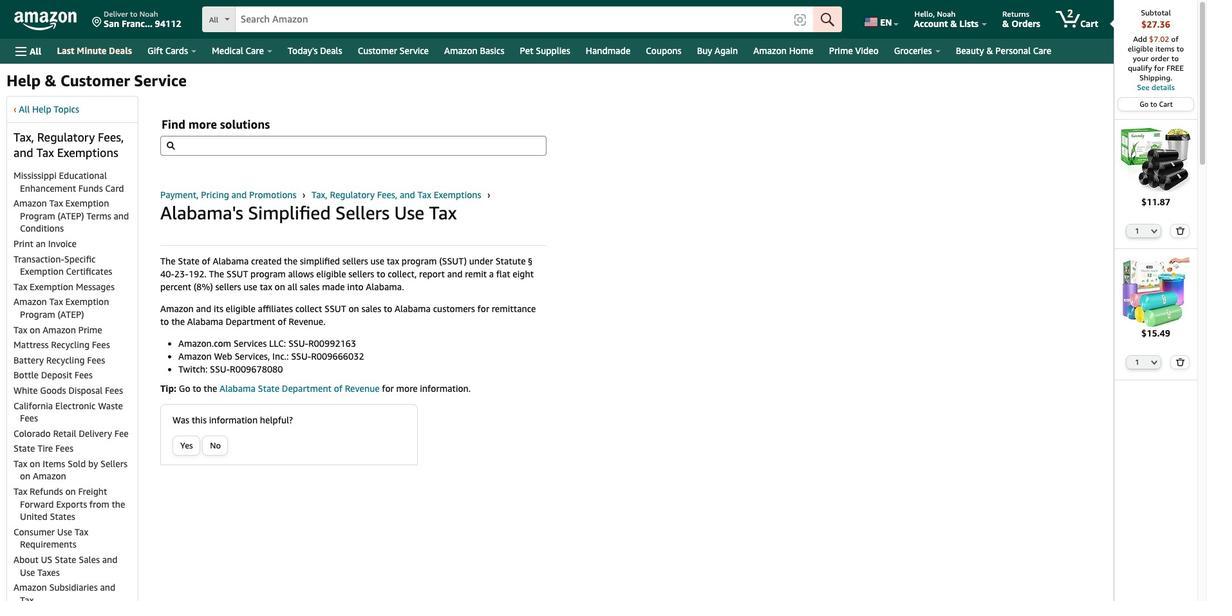 Task type: vqa. For each thing, say whether or not it's contained in the screenshot.
email field
no



Task type: locate. For each thing, give the bounding box(es) containing it.
0 horizontal spatial the
[[160, 256, 176, 267]]

eligible up made
[[317, 269, 346, 280]]

1 horizontal spatial prime
[[830, 45, 853, 56]]

service left amazon basics
[[400, 45, 429, 56]]

all right ‹
[[19, 104, 30, 115]]

1 deals from the left
[[109, 45, 132, 56]]

prime left video
[[830, 45, 853, 56]]

sales inside the state of alabama created the simplified sellers use tax program (ssut) under statute             § 40-23-192. the ssut program allows eligible sellers to collect, report and remit             a flat eight percent (8%) sellers use tax on all sales made into alabama.
[[300, 282, 320, 292]]

care right personal
[[1034, 45, 1052, 56]]

prime up mattress recycling fees link
[[78, 324, 102, 335]]

0 vertical spatial the
[[160, 256, 176, 267]]

last minute deals link
[[49, 42, 140, 60]]

tax inside article
[[429, 202, 457, 224]]

department inside amazon and its eligible affiliates collect ssut on sales to alabama customers for                remittance to the alabama department of revenue.
[[226, 316, 275, 327]]

amazon left basics
[[445, 45, 478, 56]]

beauty & personal care link
[[949, 42, 1060, 60]]

account & lists
[[914, 18, 979, 29]]

0 horizontal spatial use
[[244, 282, 258, 292]]

1 horizontal spatial regulatory
[[330, 189, 375, 200]]

for right revenue
[[382, 383, 394, 394]]

exemption down transaction-
[[20, 266, 64, 277]]

a
[[489, 269, 494, 280]]

program up tax on amazon prime link on the bottom
[[20, 309, 55, 320]]

an
[[36, 238, 46, 249]]

0 vertical spatial sellers
[[336, 202, 390, 224]]

all left last
[[30, 45, 42, 56]]

1 vertical spatial program
[[251, 269, 286, 280]]

the inside mississippi educational enhancement funds card amazon tax exemption program (atep) terms and conditions print an invoice transaction-specific exemption certificates tax exemption messages amazon tax exemption program (atep) tax on amazon prime mattress recycling fees battery recycling fees bottle deposit fees white goods disposal fees california electronic waste fees colorado retail delivery fee state tire fees tax on items sold by sellers on amazon tax refunds on freight forward exports from the united states consumer use tax requirements about us state sales and use taxes amazon subsidiaries and tax
[[112, 499, 125, 510]]

sellers inside article
[[336, 202, 390, 224]]

sellers inside mississippi educational enhancement funds card amazon tax exemption program (atep) terms and conditions print an invoice transaction-specific exemption certificates tax exemption messages amazon tax exemption program (atep) tax on amazon prime mattress recycling fees battery recycling fees bottle deposit fees white goods disposal fees california electronic waste fees colorado retail delivery fee state tire fees tax on items sold by sellers on amazon tax refunds on freight forward exports from the united states consumer use tax requirements about us state sales and use taxes amazon subsidiaries and tax
[[100, 459, 128, 470]]

more left information.
[[397, 383, 418, 394]]

2 1 from the top
[[1136, 358, 1140, 367]]

free
[[1167, 63, 1185, 73]]

& inside help & customer service link
[[45, 72, 56, 90]]

(atep) left terms
[[58, 211, 84, 221]]

all
[[209, 15, 219, 24], [30, 45, 42, 56], [19, 104, 30, 115]]

invoice
[[48, 238, 77, 249]]

0 horizontal spatial ssut
[[227, 269, 248, 280]]

1 vertical spatial cart
[[1160, 100, 1174, 108]]

alabama
[[213, 256, 249, 267], [395, 303, 431, 314], [187, 316, 223, 327], [220, 383, 256, 394]]

alabama's simplified sellers use tax
[[160, 202, 457, 224]]

0 vertical spatial sellers
[[343, 256, 368, 267]]

promotions
[[249, 189, 297, 200]]

1 noah from the left
[[140, 9, 158, 19]]

the right from
[[112, 499, 125, 510]]

0 vertical spatial help
[[6, 72, 41, 90]]

supplies
[[536, 45, 571, 56]]

0 horizontal spatial cart
[[1081, 18, 1099, 29]]

0 horizontal spatial for
[[382, 383, 394, 394]]

0 vertical spatial go
[[1140, 100, 1149, 108]]

eligible right its
[[226, 303, 256, 314]]

eligible up qualify
[[1129, 44, 1154, 53]]

0 horizontal spatial sales
[[300, 282, 320, 292]]

1 horizontal spatial for
[[478, 303, 490, 314]]

statute
[[496, 256, 526, 267]]

0 horizontal spatial eligible
[[226, 303, 256, 314]]

delete image
[[1176, 227, 1186, 235]]

0 vertical spatial department
[[226, 316, 275, 327]]

go
[[1140, 100, 1149, 108], [179, 383, 190, 394]]

for inside amazon and its eligible affiliates collect ssut on sales to alabama customers for                remittance to the alabama department of revenue.
[[478, 303, 490, 314]]

1 vertical spatial for
[[478, 303, 490, 314]]

tax
[[387, 256, 400, 267], [260, 282, 272, 292]]

messages
[[76, 281, 115, 292]]

educational
[[59, 170, 107, 181]]

alabama left created
[[213, 256, 249, 267]]

the up (8%)
[[209, 269, 224, 280]]

1 vertical spatial ssut
[[325, 303, 346, 314]]

to
[[130, 9, 138, 19], [1177, 44, 1185, 53], [1172, 53, 1180, 63], [1151, 100, 1158, 108], [377, 269, 386, 280], [384, 303, 393, 314], [160, 316, 169, 327], [193, 383, 201, 394]]

help & customer service link
[[6, 72, 187, 93]]

sellers right by
[[100, 459, 128, 470]]

(atep) up tax on amazon prime link on the bottom
[[58, 309, 84, 320]]

collect,
[[388, 269, 417, 280]]

tax, down ‹
[[14, 130, 34, 144]]

0 vertical spatial use
[[371, 256, 385, 267]]

on down into
[[349, 303, 359, 314]]

0 vertical spatial exemptions
[[57, 146, 118, 160]]

sales
[[300, 282, 320, 292], [362, 303, 382, 314]]

help down all button
[[6, 72, 41, 90]]

tax refunds on freight forward exports from the united states link
[[14, 486, 125, 523]]

1 horizontal spatial sellers
[[336, 202, 390, 224]]

into
[[347, 282, 364, 292]]

the
[[284, 256, 298, 267], [171, 316, 185, 327], [204, 383, 217, 394], [112, 499, 125, 510]]

again
[[715, 45, 738, 56]]

go inside the alabama's simplified sellers use tax article
[[179, 383, 190, 394]]

1 horizontal spatial the
[[209, 269, 224, 280]]

simplified
[[248, 202, 331, 224]]

mattress
[[14, 340, 49, 351]]

deliver
[[104, 9, 128, 19]]

(atep)
[[58, 211, 84, 221], [58, 309, 84, 320]]

1
[[1136, 227, 1140, 235], [1136, 358, 1140, 367]]

0 horizontal spatial deals
[[109, 45, 132, 56]]

basics
[[480, 45, 505, 56]]

fees, down find more solutions search field
[[377, 189, 398, 200]]

coupons link
[[639, 42, 690, 60]]

use down created
[[244, 282, 258, 292]]

1 horizontal spatial service
[[400, 45, 429, 56]]

eligible inside amazon and its eligible affiliates collect ssut on sales to alabama customers for                remittance to the alabama department of revenue.
[[226, 303, 256, 314]]

use
[[395, 202, 425, 224], [57, 527, 72, 538], [20, 567, 35, 578]]

help left topics
[[32, 104, 51, 115]]

& for returns
[[1003, 18, 1010, 29]]

certificates
[[66, 266, 112, 277]]

deals right today's
[[320, 45, 343, 56]]

1 vertical spatial the
[[209, 269, 224, 280]]

subsidiaries
[[49, 583, 98, 593]]

service down "gift"
[[134, 72, 187, 90]]

use down about
[[20, 567, 35, 578]]

sellers
[[343, 256, 368, 267], [349, 269, 375, 280], [215, 282, 241, 292]]

department down inc.:
[[282, 383, 332, 394]]

0 vertical spatial all
[[209, 15, 219, 24]]

prime video link
[[822, 42, 887, 60]]

on
[[275, 282, 285, 292], [349, 303, 359, 314], [30, 324, 40, 335], [30, 459, 40, 470], [20, 471, 31, 482], [65, 486, 76, 497]]

2 vertical spatial sellers
[[215, 282, 241, 292]]

ssu- down web at left bottom
[[210, 364, 230, 375]]

& left "orders"
[[1003, 18, 1010, 29]]

tax up collect,
[[387, 256, 400, 267]]

1 horizontal spatial deals
[[320, 45, 343, 56]]

1 vertical spatial department
[[282, 383, 332, 394]]

of right $7.02
[[1172, 34, 1179, 44]]

0 horizontal spatial sellers
[[100, 459, 128, 470]]

add $7.02
[[1134, 34, 1172, 44]]

0 horizontal spatial prime
[[78, 324, 102, 335]]

1 vertical spatial customer
[[60, 72, 130, 90]]

to up the alabama.
[[377, 269, 386, 280]]

0 horizontal spatial department
[[226, 316, 275, 327]]

navigation navigation
[[0, 0, 1199, 602]]

enhancement
[[20, 183, 76, 194]]

& right beauty
[[987, 45, 994, 56]]

1 vertical spatial more
[[397, 383, 418, 394]]

noah inside deliver to noah san franc... 94112‌
[[140, 9, 158, 19]]

program up conditions at the left top of the page
[[20, 211, 55, 221]]

on up the exports at the left of the page
[[65, 486, 76, 497]]

0 vertical spatial (atep)
[[58, 211, 84, 221]]

use down states
[[57, 527, 72, 538]]

amazon subsidiaries and tax link
[[14, 583, 116, 602]]

ssu- right inc.:
[[291, 351, 311, 362]]

0 horizontal spatial exemptions
[[57, 146, 118, 160]]

video
[[856, 45, 879, 56]]

and inside the state of alabama created the simplified sellers use tax program (ssut) under statute             § 40-23-192. the ssut program allows eligible sellers to collect, report and remit             a flat eight percent (8%) sellers use tax on all sales made into alabama.
[[448, 269, 463, 280]]

program down created
[[251, 269, 286, 280]]

1 horizontal spatial more
[[397, 383, 418, 394]]

0 vertical spatial for
[[1155, 63, 1165, 73]]

specific
[[64, 254, 96, 264]]

for
[[1155, 63, 1165, 73], [478, 303, 490, 314], [382, 383, 394, 394]]

0 vertical spatial ssut
[[227, 269, 248, 280]]

regulatory down topics
[[37, 130, 95, 144]]

2 horizontal spatial use
[[395, 202, 425, 224]]

sales inside amazon and its eligible affiliates collect ssut on sales to alabama customers for                remittance to the alabama department of revenue.
[[362, 303, 382, 314]]

use down tax, regulatory fees, and tax exemptions link
[[395, 202, 425, 224]]

0 vertical spatial customer
[[358, 45, 397, 56]]

sales
[[79, 555, 100, 566]]

tax,
[[14, 130, 34, 144], [312, 189, 328, 200]]

40-
[[160, 269, 175, 280]]

on inside amazon and its eligible affiliates collect ssut on sales to alabama customers for                remittance to the alabama department of revenue.
[[349, 303, 359, 314]]

1 horizontal spatial department
[[282, 383, 332, 394]]

amazon tax exemption program (atep) link
[[14, 297, 109, 320]]

conditions
[[20, 223, 64, 234]]

helpful?
[[260, 415, 293, 426]]

0 vertical spatial eligible
[[1129, 44, 1154, 53]]

0 vertical spatial 1
[[1136, 227, 1140, 235]]

amazon image
[[14, 12, 77, 31]]

0 horizontal spatial noah
[[140, 9, 158, 19]]

1 horizontal spatial exemptions
[[434, 189, 482, 200]]

1 vertical spatial exemptions
[[434, 189, 482, 200]]

1 horizontal spatial care
[[1034, 45, 1052, 56]]

1 vertical spatial program
[[20, 309, 55, 320]]

the inside the state of alabama created the simplified sellers use tax program (ssut) under statute             § 40-23-192. the ssut program allows eligible sellers to collect, report and remit             a flat eight percent (8%) sellers use tax on all sales made into alabama.
[[284, 256, 298, 267]]

None submit
[[814, 6, 843, 32], [1172, 225, 1190, 237], [1172, 356, 1190, 369], [814, 6, 843, 32], [1172, 225, 1190, 237], [1172, 356, 1190, 369]]

2 horizontal spatial for
[[1155, 63, 1165, 73]]

0 vertical spatial fees,
[[98, 130, 124, 144]]

details
[[1152, 82, 1176, 92]]

1 horizontal spatial use
[[371, 256, 385, 267]]

recycling up battery recycling fees link
[[51, 340, 90, 351]]

returns & orders
[[1003, 9, 1041, 29]]

program up report
[[402, 256, 437, 267]]

information
[[209, 415, 258, 426]]

cart right the 2
[[1081, 18, 1099, 29]]

medical care
[[212, 45, 264, 56]]

ssut down made
[[325, 303, 346, 314]]

1 vertical spatial 1
[[1136, 358, 1140, 367]]

0 vertical spatial tax,
[[14, 130, 34, 144]]

0 horizontal spatial service
[[134, 72, 187, 90]]

1 left dropdown image
[[1136, 227, 1140, 235]]

more right find on the top of the page
[[189, 117, 217, 131]]

eligible inside of eligible items to your order to qualify for free shipping.
[[1129, 44, 1154, 53]]

and inside amazon and its eligible affiliates collect ssut on sales to alabama customers for                remittance to the alabama department of revenue.
[[196, 303, 211, 314]]

medical
[[212, 45, 243, 56]]

1 vertical spatial service
[[134, 72, 187, 90]]

sellers down tax, regulatory fees, and tax exemptions link
[[336, 202, 390, 224]]

pet
[[520, 45, 534, 56]]

tax up affiliates
[[260, 282, 272, 292]]

& left "lists"
[[951, 18, 958, 29]]

go down see
[[1140, 100, 1149, 108]]

0 horizontal spatial go
[[179, 383, 190, 394]]

2 deals from the left
[[320, 45, 343, 56]]

state down colorado
[[14, 443, 35, 454]]

alabama down r009678080
[[220, 383, 256, 394]]

department up services
[[226, 316, 275, 327]]

0 horizontal spatial tax
[[260, 282, 272, 292]]

deals down san
[[109, 45, 132, 56]]

go right tip:
[[179, 383, 190, 394]]

1 › from the left
[[303, 189, 306, 200]]

0 horizontal spatial program
[[251, 269, 286, 280]]

§
[[528, 256, 533, 267]]

1 vertical spatial tax,
[[312, 189, 328, 200]]

0 vertical spatial tax
[[387, 256, 400, 267]]

use up the alabama.
[[371, 256, 385, 267]]

ssu-
[[289, 338, 309, 349], [291, 351, 311, 362], [210, 364, 230, 375]]

taxes
[[37, 567, 60, 578]]

0 horizontal spatial customer
[[60, 72, 130, 90]]

& inside the beauty & personal care link
[[987, 45, 994, 56]]

amazon down percent at the top of page
[[160, 303, 194, 314]]

noah right hello, at the right of the page
[[938, 9, 956, 19]]

2 vertical spatial use
[[20, 567, 35, 578]]

1 horizontal spatial go
[[1140, 100, 1149, 108]]

your
[[1134, 53, 1149, 63]]

‹ all help topics
[[14, 104, 79, 115]]

all up medical
[[209, 15, 219, 24]]

1 horizontal spatial ›
[[488, 189, 491, 200]]

payment, pricing and promotions › tax, regulatory fees, and tax exemptions ›
[[160, 189, 493, 200]]

pet supplies
[[520, 45, 571, 56]]

prime inside mississippi educational enhancement funds card amazon tax exemption program (atep) terms and conditions print an invoice transaction-specific exemption certificates tax exemption messages amazon tax exemption program (atep) tax on amazon prime mattress recycling fees battery recycling fees bottle deposit fees white goods disposal fees california electronic waste fees colorado retail delivery fee state tire fees tax on items sold by sellers on amazon tax refunds on freight forward exports from the united states consumer use tax requirements about us state sales and use taxes amazon subsidiaries and tax
[[78, 324, 102, 335]]

llc:
[[269, 338, 286, 349]]

1 vertical spatial sellers
[[100, 459, 128, 470]]

1 horizontal spatial eligible
[[317, 269, 346, 280]]

the up amazon.com
[[171, 316, 185, 327]]

of inside amazon and its eligible affiliates collect ssut on sales to alabama customers for                remittance to the alabama department of revenue.
[[278, 316, 286, 327]]

orders
[[1012, 18, 1041, 29]]

hello, noah
[[915, 9, 956, 19]]

& inside returns & orders
[[1003, 18, 1010, 29]]

alabama.
[[366, 282, 404, 292]]

noah right deliver
[[140, 9, 158, 19]]

alabama inside the state of alabama created the simplified sellers use tax program (ssut) under statute             § 40-23-192. the ssut program allows eligible sellers to collect, report and remit             a flat eight percent (8%) sellers use tax on all sales made into alabama.
[[213, 256, 249, 267]]

2 vertical spatial eligible
[[226, 303, 256, 314]]

& up all help topics link
[[45, 72, 56, 90]]

0 horizontal spatial care
[[246, 45, 264, 56]]

All search field
[[202, 6, 843, 33]]

Yes submit
[[173, 437, 199, 455]]

1 horizontal spatial customer
[[358, 45, 397, 56]]

care right medical
[[246, 45, 264, 56]]

0 vertical spatial service
[[400, 45, 429, 56]]

0 vertical spatial use
[[395, 202, 425, 224]]

on down state tire fees link
[[30, 459, 40, 470]]

tax, up alabama's simplified sellers use tax at the left top
[[312, 189, 328, 200]]

medical care link
[[204, 42, 280, 60]]

cards
[[165, 45, 188, 56]]

alabama's simplified sellers use tax article
[[160, 202, 547, 396]]

state right us
[[55, 555, 76, 566]]

alabama down the alabama.
[[395, 303, 431, 314]]

print
[[14, 238, 33, 249]]

0 horizontal spatial ›
[[303, 189, 306, 200]]

1 vertical spatial sellers
[[349, 269, 375, 280]]

1 for $11.87
[[1136, 227, 1140, 235]]

1 vertical spatial go
[[179, 383, 190, 394]]

on left all
[[275, 282, 285, 292]]

1 vertical spatial prime
[[78, 324, 102, 335]]

1 left dropdown icon in the right bottom of the page
[[1136, 358, 1140, 367]]

recycling down mattress recycling fees link
[[46, 355, 85, 366]]

tax
[[36, 146, 54, 160], [418, 189, 432, 200], [49, 198, 63, 209], [429, 202, 457, 224], [14, 281, 27, 292], [49, 297, 63, 308], [14, 324, 27, 335], [14, 459, 27, 470], [14, 486, 27, 497], [75, 527, 88, 538], [20, 595, 34, 602]]

0 horizontal spatial fees,
[[98, 130, 124, 144]]

state up "23-"
[[178, 256, 200, 267]]

23-
[[174, 269, 189, 280]]

of up 192.
[[202, 256, 211, 267]]

1 vertical spatial regulatory
[[330, 189, 375, 200]]

1.2 gallon/330pcs strong trash bags colorful clear garbage bags by teivio, bathroom trash can bin liners, small plastic bags for home office kitchen, multicolor image
[[1121, 257, 1192, 327]]

see
[[1138, 82, 1150, 92]]

0 vertical spatial sales
[[300, 282, 320, 292]]

terms
[[87, 211, 111, 221]]

cart down details
[[1160, 100, 1174, 108]]

0 vertical spatial regulatory
[[37, 130, 95, 144]]

1 vertical spatial (atep)
[[58, 309, 84, 320]]

2 horizontal spatial eligible
[[1129, 44, 1154, 53]]

sales down allows
[[300, 282, 320, 292]]

(ssut)
[[440, 256, 467, 267]]

to right deliver
[[130, 9, 138, 19]]

amazon down taxes
[[14, 583, 47, 593]]

sales down the alabama.
[[362, 303, 382, 314]]

regulatory up alabama's simplified sellers use tax at the left top
[[330, 189, 375, 200]]

of eligible items to your order to qualify for free shipping.
[[1129, 34, 1185, 82]]

customer down the last minute deals link
[[60, 72, 130, 90]]

the up 40-
[[160, 256, 176, 267]]

1 1 from the top
[[1136, 227, 1140, 235]]

of inside of eligible items to your order to qualify for free shipping.
[[1172, 34, 1179, 44]]

2 › from the left
[[488, 189, 491, 200]]

1 horizontal spatial ssut
[[325, 303, 346, 314]]

mississippi educational enhancement funds card link
[[14, 170, 124, 194]]

deliver to noah san franc... 94112‌
[[104, 9, 181, 29]]

fees, up educational
[[98, 130, 124, 144]]

of inside the state of alabama created the simplified sellers use tax program (ssut) under statute             § 40-23-192. the ssut program allows eligible sellers to collect, report and remit             a flat eight percent (8%) sellers use tax on all sales made into alabama.
[[202, 256, 211, 267]]



Task type: describe. For each thing, give the bounding box(es) containing it.
1 vertical spatial use
[[57, 527, 72, 538]]

amazon up mattress recycling fees link
[[43, 324, 76, 335]]

web
[[214, 351, 232, 362]]

delete image
[[1176, 358, 1186, 367]]

fees, inside tax, regulatory fees, and tax exemptions
[[98, 130, 124, 144]]

1 horizontal spatial tax
[[387, 256, 400, 267]]

2 vertical spatial ssu-
[[210, 364, 230, 375]]

see details link
[[1122, 82, 1192, 92]]

(8%)
[[194, 282, 213, 292]]

state inside the state of alabama created the simplified sellers use tax program (ssut) under statute             § 40-23-192. the ssut program allows eligible sellers to collect, report and remit             a flat eight percent (8%) sellers use tax on all sales made into alabama.
[[178, 256, 200, 267]]

0 horizontal spatial use
[[20, 567, 35, 578]]

service inside navigation navigation
[[400, 45, 429, 56]]

1 horizontal spatial program
[[402, 256, 437, 267]]

1 vertical spatial tax
[[260, 282, 272, 292]]

battery recycling fees link
[[14, 355, 105, 366]]

white
[[14, 385, 38, 396]]

exemption down messages
[[65, 297, 109, 308]]

gift cards link
[[140, 42, 204, 60]]

$15.49
[[1142, 328, 1171, 339]]

waste
[[98, 400, 123, 411]]

amazon basics link
[[437, 42, 512, 60]]

to down twitch:
[[193, 383, 201, 394]]

to inside deliver to noah san franc... 94112‌
[[130, 9, 138, 19]]

forward
[[20, 499, 54, 510]]

94112‌
[[155, 18, 181, 29]]

& for account
[[951, 18, 958, 29]]

ssut inside the state of alabama created the simplified sellers use tax program (ssut) under statute             § 40-23-192. the ssut program allows eligible sellers to collect, report and remit             a flat eight percent (8%) sellers use tax on all sales made into alabama.
[[227, 269, 248, 280]]

to down percent at the top of page
[[160, 316, 169, 327]]

ssut inside amazon and its eligible affiliates collect ssut on sales to alabama customers for                remittance to the alabama department of revenue.
[[325, 303, 346, 314]]

2 vertical spatial all
[[19, 104, 30, 115]]

amazon home
[[754, 45, 814, 56]]

shipping.
[[1140, 73, 1173, 82]]

2 care from the left
[[1034, 45, 1052, 56]]

tax, regulatory fees, and tax exemptions link
[[312, 189, 484, 200]]

tax, regulatory fees, and tax exemptions
[[14, 130, 124, 160]]

1 care from the left
[[246, 45, 264, 56]]

amazon basics
[[445, 45, 505, 56]]

and inside tax, regulatory fees, and tax exemptions
[[14, 146, 33, 160]]

on up mattress at the bottom of page
[[30, 324, 40, 335]]

its
[[214, 303, 224, 314]]

1 horizontal spatial cart
[[1160, 100, 1174, 108]]

tax, inside tax, regulatory fees, and tax exemptions
[[14, 130, 34, 144]]

all inside button
[[30, 45, 42, 56]]

delivery
[[79, 428, 112, 439]]

& for help
[[45, 72, 56, 90]]

amazon inside amazon and its eligible affiliates collect ssut on sales to alabama customers for                remittance to the alabama department of revenue.
[[160, 303, 194, 314]]

tax inside tax, regulatory fees, and tax exemptions
[[36, 146, 54, 160]]

on inside the state of alabama created the simplified sellers use tax program (ssut) under statute             § 40-23-192. the ssut program allows eligible sellers to collect, report and remit             a flat eight percent (8%) sellers use tax on all sales made into alabama.
[[275, 282, 285, 292]]

services,
[[235, 351, 270, 362]]

to down the see details
[[1151, 100, 1158, 108]]

state down r009678080
[[258, 383, 280, 394]]

requirements
[[20, 539, 77, 550]]

san
[[104, 18, 119, 29]]

all inside search box
[[209, 15, 219, 24]]

1 horizontal spatial tax,
[[312, 189, 328, 200]]

go inside navigation navigation
[[1140, 100, 1149, 108]]

amazon home link
[[746, 42, 822, 60]]

192.
[[189, 269, 207, 280]]

items
[[43, 459, 65, 470]]

states
[[50, 512, 75, 523]]

tax on amazon prime link
[[14, 324, 102, 335]]

1 for $15.49
[[1136, 358, 1140, 367]]

r009666032
[[311, 351, 364, 362]]

dropdown image
[[1152, 228, 1159, 234]]

customer service link
[[350, 42, 437, 60]]

lists
[[960, 18, 979, 29]]

2 noah from the left
[[938, 9, 956, 19]]

last
[[57, 45, 74, 56]]

alabama's
[[160, 202, 243, 224]]

subtotal
[[1142, 8, 1172, 17]]

to right order
[[1172, 53, 1180, 63]]

funds
[[78, 183, 103, 194]]

alabama down its
[[187, 316, 223, 327]]

‹
[[14, 104, 17, 115]]

eligible inside the state of alabama created the simplified sellers use tax program (ssut) under statute             § 40-23-192. the ssut program allows eligible sellers to collect, report and remit             a flat eight percent (8%) sellers use tax on all sales made into alabama.
[[317, 269, 346, 280]]

beauty & personal care
[[956, 45, 1052, 56]]

by
[[88, 459, 98, 470]]

today's deals link
[[280, 42, 350, 60]]

amazon inside amazon.com services llc: ssu-r00992163 amazon web services, inc.: ssu-r009666032 twitch: ssu-r009678080
[[178, 351, 212, 362]]

1 horizontal spatial fees,
[[377, 189, 398, 200]]

from
[[89, 499, 109, 510]]

buy again
[[697, 45, 738, 56]]

customer inside navigation navigation
[[358, 45, 397, 56]]

the inside amazon and its eligible affiliates collect ssut on sales to alabama customers for                remittance to the alabama department of revenue.
[[171, 316, 185, 327]]

to inside the state of alabama created the simplified sellers use tax program (ssut) under statute             § 40-23-192. the ssut program allows eligible sellers to collect, report and remit             a flat eight percent (8%) sellers use tax on all sales made into alabama.
[[377, 269, 386, 280]]

dropdown image
[[1152, 360, 1159, 365]]

exemption up amazon tax exemption program (atep) link
[[30, 281, 73, 292]]

$7.02
[[1150, 34, 1170, 44]]

twitch:
[[178, 364, 208, 375]]

was this information helpful?
[[173, 415, 293, 426]]

to down the alabama.
[[384, 303, 393, 314]]

prime inside prime video link
[[830, 45, 853, 56]]

inc.:
[[273, 351, 289, 362]]

1 vertical spatial help
[[32, 104, 51, 115]]

on up refunds
[[20, 471, 31, 482]]

amazon down items on the bottom left of the page
[[33, 471, 66, 482]]

Find more solutions search field
[[160, 136, 547, 156]]

for inside of eligible items to your order to qualify for free shipping.
[[1155, 63, 1165, 73]]

en link
[[858, 3, 905, 35]]

add
[[1134, 34, 1148, 44]]

amazon left home
[[754, 45, 787, 56]]

under
[[469, 256, 493, 267]]

qualify
[[1129, 63, 1153, 73]]

to right the items
[[1177, 44, 1185, 53]]

search image
[[167, 141, 175, 150]]

2 (atep) from the top
[[58, 309, 84, 320]]

made
[[322, 282, 345, 292]]

amazon tax exemption program (atep) terms and conditions link
[[14, 198, 129, 234]]

0 vertical spatial cart
[[1081, 18, 1099, 29]]

1 program from the top
[[20, 211, 55, 221]]

1 vertical spatial recycling
[[46, 355, 85, 366]]

today's deals
[[288, 45, 343, 56]]

this
[[192, 415, 207, 426]]

the down twitch:
[[204, 383, 217, 394]]

eight
[[513, 269, 534, 280]]

2 program from the top
[[20, 309, 55, 320]]

1 vertical spatial ssu-
[[291, 351, 311, 362]]

amazon and its eligible affiliates collect ssut on sales to alabama customers for                remittance to the alabama department of revenue.
[[160, 303, 536, 327]]

california electronic waste fees link
[[14, 400, 123, 424]]

deposit
[[41, 370, 72, 381]]

personal
[[996, 45, 1031, 56]]

affiliates
[[258, 303, 293, 314]]

sold
[[68, 459, 86, 470]]

no
[[210, 441, 221, 451]]

& for beauty
[[987, 45, 994, 56]]

regulatory inside tax, regulatory fees, and tax exemptions
[[37, 130, 95, 144]]

0 vertical spatial ssu-
[[289, 338, 309, 349]]

yes
[[180, 441, 193, 451]]

groceries link
[[887, 42, 949, 60]]

mississippi educational enhancement funds card amazon tax exemption program (atep) terms and conditions print an invoice transaction-specific exemption certificates tax exemption messages amazon tax exemption program (atep) tax on amazon prime mattress recycling fees battery recycling fees bottle deposit fees white goods disposal fees california electronic waste fees colorado retail delivery fee state tire fees tax on items sold by sellers on amazon tax refunds on freight forward exports from the united states consumer use tax requirements about us state sales and use taxes amazon subsidiaries and tax
[[14, 170, 129, 602]]

2 vertical spatial for
[[382, 383, 394, 394]]

No submit
[[203, 437, 228, 455]]

1 vertical spatial use
[[244, 282, 258, 292]]

exemption down the funds
[[65, 198, 109, 209]]

all help topics link
[[19, 104, 79, 115]]

hommaly 1.2 gallon 240 pcs small black trash bags, strong garbage bags, bathroom trash can bin liners unscented, mini plastic bags for office, waste basket liner, fit 3,4.5,6 liters, 0.5,0.8,1,1.2 gal image
[[1121, 125, 1192, 196]]

colorado
[[14, 428, 51, 439]]

payment,
[[160, 189, 199, 200]]

Search Amazon text field
[[236, 7, 788, 32]]

use inside article
[[395, 202, 425, 224]]

created
[[251, 256, 282, 267]]

us
[[41, 555, 52, 566]]

amazon down enhancement
[[14, 198, 47, 209]]

exports
[[56, 499, 87, 510]]

the state of alabama created the simplified sellers use tax program (ssut) under statute             § 40-23-192. the ssut program allows eligible sellers to collect, report and remit             a flat eight percent (8%) sellers use tax on all sales made into alabama.
[[160, 256, 534, 292]]

1 (atep) from the top
[[58, 211, 84, 221]]

amazon down tax exemption messages link
[[14, 297, 47, 308]]

exemptions inside tax, regulatory fees, and tax exemptions
[[57, 146, 118, 160]]

0 vertical spatial more
[[189, 117, 217, 131]]

beauty
[[956, 45, 985, 56]]

0 vertical spatial recycling
[[51, 340, 90, 351]]

payment, pricing and promotions link
[[160, 189, 299, 200]]

more inside the alabama's simplified sellers use tax article
[[397, 383, 418, 394]]

consumer
[[14, 527, 55, 538]]

print an invoice link
[[14, 238, 77, 249]]

find
[[162, 117, 186, 131]]

battery
[[14, 355, 44, 366]]

of left revenue
[[334, 383, 343, 394]]

hello,
[[915, 9, 936, 19]]



